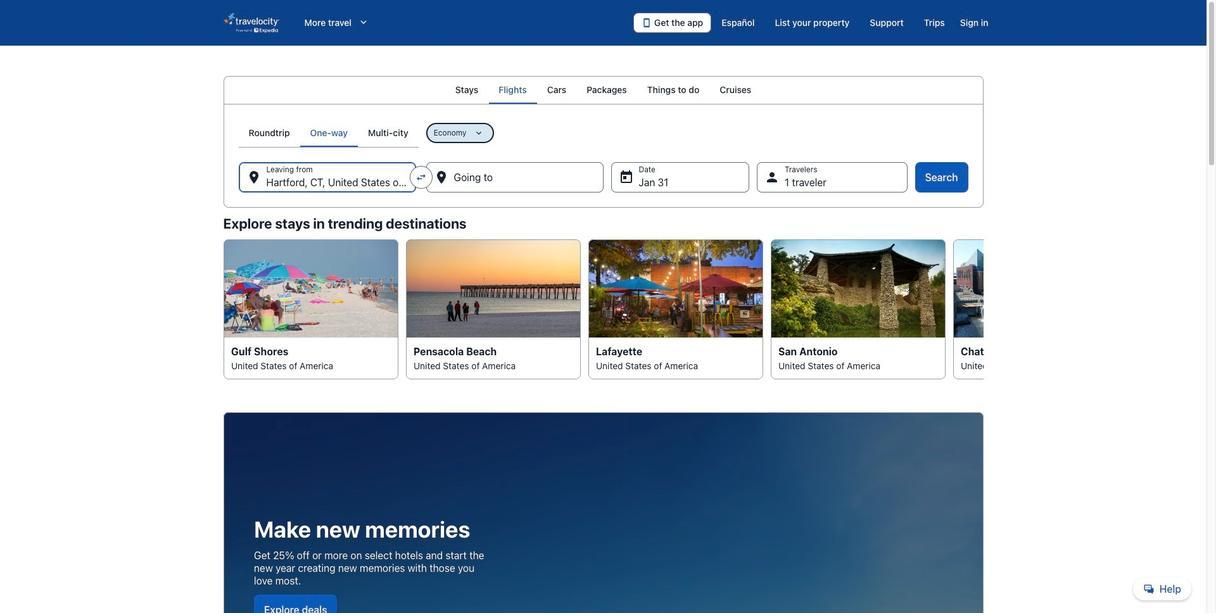 Task type: describe. For each thing, give the bounding box(es) containing it.
download the app button image
[[642, 18, 652, 28]]

swap origin and destination values image
[[415, 172, 427, 183]]

show next card image
[[976, 302, 991, 317]]

chattanooga which includes modern architecture, a fountain and a river or creek image
[[953, 239, 1128, 338]]

0 vertical spatial tab list
[[223, 76, 983, 104]]

show previous card image
[[216, 302, 231, 317]]

1 vertical spatial tab list
[[238, 119, 419, 147]]

lafayette showing a bar and night scenes as well as a small group of people image
[[588, 239, 763, 338]]

travelocity logo image
[[223, 13, 279, 33]]



Task type: locate. For each thing, give the bounding box(es) containing it.
main content
[[0, 76, 1207, 613]]

japanese tea gardens featuring a garden and a pond image
[[771, 239, 945, 338]]

pensacola beach which includes a beach, a sunset and general coastal views image
[[406, 239, 581, 338]]

gulf shores showing general coastal views and a sandy beach as well as a small group of people image
[[223, 239, 398, 338]]

tab list
[[223, 76, 983, 104], [238, 119, 419, 147]]



Task type: vqa. For each thing, say whether or not it's contained in the screenshot.
xsmall icon corresponding to Amazing Indianapolis Scavenger Hunt Adventure image
no



